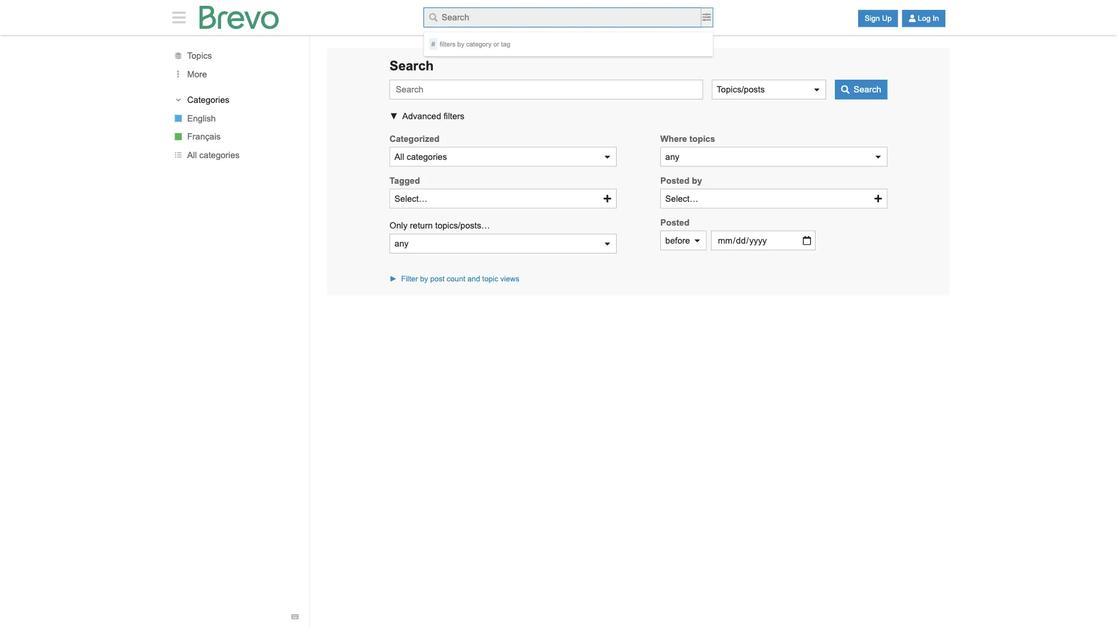 Task type: describe. For each thing, give the bounding box(es) containing it.
Search text field
[[424, 8, 701, 27]]

layer group image
[[175, 52, 182, 59]]

category
[[466, 40, 492, 48]]

topics/posts
[[717, 85, 765, 94]]

topics/posts…
[[435, 221, 490, 230]]

posted for posted
[[660, 218, 690, 227]]

keyboard shortcuts image
[[291, 613, 299, 621]]

search image
[[841, 85, 850, 94]]

français
[[187, 132, 221, 142]]

none search field inside search main content
[[327, 48, 950, 295]]

all inside search field
[[395, 152, 404, 161]]

0 horizontal spatial search
[[390, 59, 434, 73]]

0 horizontal spatial categories
[[199, 150, 240, 160]]

return
[[410, 221, 433, 230]]

post
[[430, 274, 445, 283]]

where topics
[[660, 134, 715, 143]]

sign
[[865, 14, 880, 23]]

views
[[500, 274, 519, 283]]

sign up
[[865, 14, 892, 23]]

before
[[665, 236, 690, 245]]

select… for tagged
[[395, 194, 428, 203]]

region inside search main content
[[327, 295, 950, 312]]

more
[[187, 69, 207, 79]]

filters for #
[[440, 40, 456, 48]]

select… for posted by
[[665, 194, 698, 203]]

français link
[[161, 128, 309, 146]]

filter
[[401, 274, 418, 283]]

categories
[[187, 95, 229, 105]]

date date field
[[711, 231, 816, 250]]

# filters by category or tag
[[431, 40, 510, 48]]

all categories inside search field
[[395, 152, 447, 161]]

filter by post count and topic views
[[401, 274, 519, 283]]

advanced filters
[[402, 112, 464, 121]]

and
[[467, 274, 480, 283]]

categories button
[[172, 94, 298, 106]]

filters for advanced
[[444, 112, 464, 121]]

1 horizontal spatial categories
[[407, 152, 447, 161]]

in
[[933, 14, 939, 23]]

by for filter by post count and topic views
[[420, 274, 428, 283]]

only return topics/posts…
[[390, 221, 490, 230]]

search main content
[[161, 35, 956, 628]]

topics
[[690, 134, 715, 143]]

log in
[[918, 14, 939, 23]]



Task type: vqa. For each thing, say whether or not it's contained in the screenshot.
2nd 'radio item' from the bottom
no



Task type: locate. For each thing, give the bounding box(es) containing it.
tag
[[501, 40, 510, 48]]

count
[[447, 274, 465, 283]]

0 vertical spatial by
[[457, 40, 464, 48]]

select… down posted by
[[665, 194, 698, 203]]

1 horizontal spatial by
[[457, 40, 464, 48]]

english link
[[161, 109, 309, 128]]

any down the only on the left of page
[[395, 239, 409, 248]]

by down topics
[[692, 176, 702, 185]]

0 horizontal spatial any
[[395, 239, 409, 248]]

search down #
[[390, 59, 434, 73]]

categories
[[199, 150, 240, 160], [407, 152, 447, 161]]

1 vertical spatial by
[[692, 176, 702, 185]]

open advanced search image
[[702, 13, 711, 21]]

any for only
[[395, 239, 409, 248]]

categories down français
[[199, 150, 240, 160]]

select…
[[395, 194, 428, 203], [665, 194, 698, 203]]

where
[[660, 134, 687, 143]]

list image
[[175, 152, 182, 159]]

more button
[[161, 65, 309, 83]]

#
[[431, 40, 435, 48]]

any for where
[[665, 152, 679, 161]]

search image
[[429, 13, 438, 22]]

1 horizontal spatial all categories
[[395, 152, 447, 161]]

0 vertical spatial filters
[[440, 40, 456, 48]]

posted up the before
[[660, 218, 690, 227]]

brevo community image
[[200, 6, 279, 29]]

only
[[390, 221, 408, 230]]

log
[[918, 14, 931, 23]]

1 horizontal spatial select…
[[665, 194, 698, 203]]

posted for posted by
[[660, 176, 690, 185]]

english
[[187, 114, 216, 123]]

0 horizontal spatial all
[[187, 150, 197, 160]]

filters right #
[[440, 40, 456, 48]]

by left post
[[420, 274, 428, 283]]

filters right advanced
[[444, 112, 464, 121]]

by left category
[[457, 40, 464, 48]]

all categories link
[[161, 146, 309, 164]]

tagged
[[390, 176, 420, 185]]

posted down where at the top
[[660, 176, 690, 185]]

all
[[187, 150, 197, 160], [395, 152, 404, 161]]

categorized
[[390, 134, 440, 143]]

ellipsis v image
[[172, 70, 184, 78]]

0 vertical spatial any
[[665, 152, 679, 161]]

None search field
[[327, 48, 950, 295]]

2 select… from the left
[[665, 194, 698, 203]]

1 horizontal spatial any
[[665, 152, 679, 161]]

log in button
[[902, 10, 946, 27]]

search
[[390, 59, 434, 73], [854, 85, 881, 94]]

topics link
[[161, 47, 309, 65]]

2 posted from the top
[[660, 218, 690, 227]]

posted
[[660, 176, 690, 185], [660, 218, 690, 227]]

categories down 'categorized'
[[407, 152, 447, 161]]

all categories down français
[[187, 150, 240, 160]]

1 horizontal spatial search
[[854, 85, 881, 94]]

by for posted by
[[692, 176, 702, 185]]

search inside button
[[854, 85, 881, 94]]

1 posted from the top
[[660, 176, 690, 185]]

0 horizontal spatial select…
[[395, 194, 428, 203]]

hide sidebar image
[[169, 10, 189, 25]]

0 horizontal spatial all categories
[[187, 150, 240, 160]]

up
[[882, 14, 892, 23]]

region
[[327, 295, 950, 312]]

or
[[493, 40, 499, 48]]

1 vertical spatial any
[[395, 239, 409, 248]]

select… down the tagged
[[395, 194, 428, 203]]

all categories down 'categorized'
[[395, 152, 447, 161]]

filters
[[440, 40, 456, 48], [444, 112, 464, 121]]

1 vertical spatial filters
[[444, 112, 464, 121]]

user image
[[909, 15, 916, 22]]

1 vertical spatial search
[[854, 85, 881, 94]]

2 horizontal spatial by
[[692, 176, 702, 185]]

angle down image
[[174, 96, 182, 104]]

sign up button
[[858, 10, 898, 27]]

topics
[[187, 51, 212, 61]]

1 horizontal spatial all
[[395, 152, 404, 161]]

none search field containing search
[[327, 48, 950, 295]]

1 vertical spatial posted
[[660, 218, 690, 227]]

topic
[[482, 274, 498, 283]]

0 horizontal spatial by
[[420, 274, 428, 283]]

posted by
[[660, 176, 702, 185]]

search right search image on the right top of page
[[854, 85, 881, 94]]

all categories
[[187, 150, 240, 160], [395, 152, 447, 161]]

all right list "image"
[[187, 150, 197, 160]]

advanced
[[402, 112, 441, 121]]

search button
[[835, 80, 888, 99]]

0 vertical spatial search
[[390, 59, 434, 73]]

filters inside search main content
[[444, 112, 464, 121]]

1 select… from the left
[[395, 194, 428, 203]]

2 vertical spatial by
[[420, 274, 428, 283]]

by
[[457, 40, 464, 48], [692, 176, 702, 185], [420, 274, 428, 283]]

all down 'categorized'
[[395, 152, 404, 161]]

0 vertical spatial posted
[[660, 176, 690, 185]]

any
[[665, 152, 679, 161], [395, 239, 409, 248]]

enter search keyword text field
[[390, 80, 703, 99]]

any down where at the top
[[665, 152, 679, 161]]



